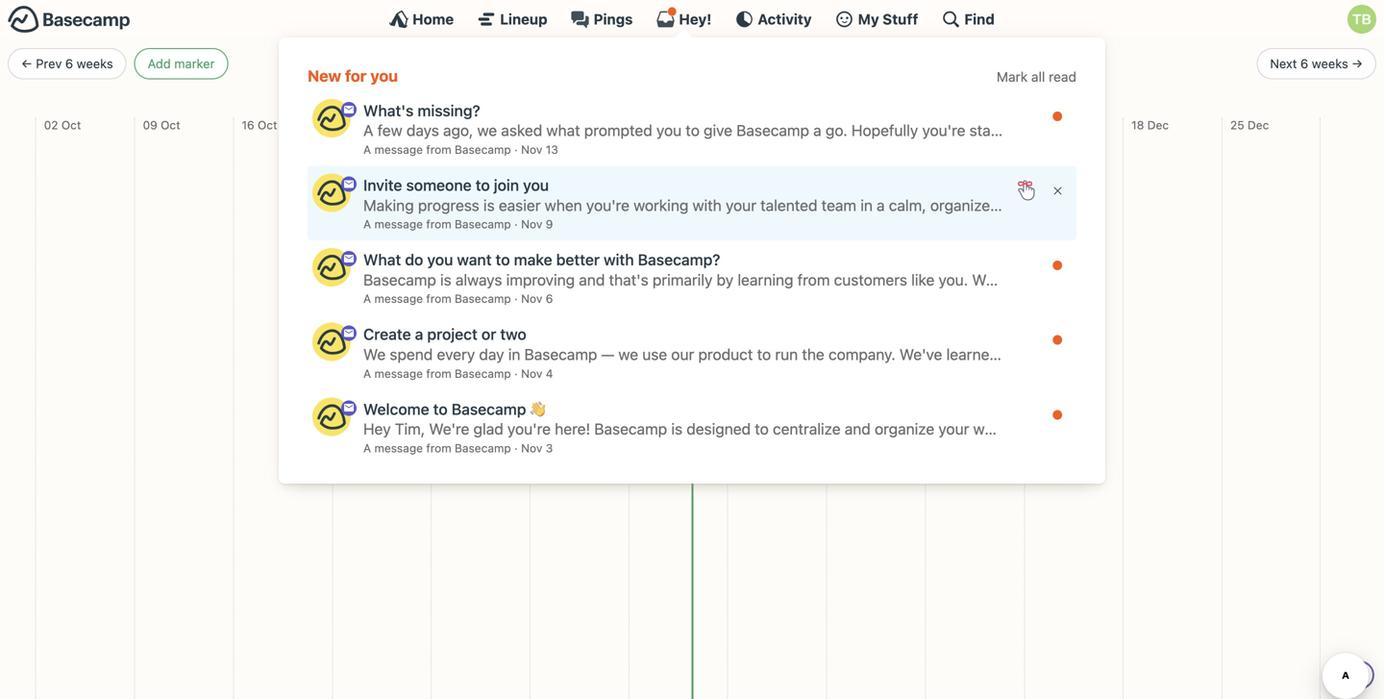 Task type: vqa. For each thing, say whether or not it's contained in the screenshot.
Mark
yes



Task type: describe. For each thing, give the bounding box(es) containing it.
basecamp?
[[638, 251, 721, 269]]

do
[[405, 251, 424, 269]]

lineup
[[500, 11, 548, 27]]

a for what's missing?
[[364, 143, 371, 156]]

nov 4 element
[[521, 367, 553, 380]]

two
[[500, 325, 527, 343]]

read
[[1049, 69, 1077, 85]]

dec for 25 dec
[[1248, 118, 1270, 132]]

message for invite
[[375, 217, 423, 231]]

what's
[[799, 301, 844, 319]]

1 from from the top
[[426, 143, 452, 156]]

basecamp down 30 oct
[[455, 143, 511, 156]]

mark all read
[[997, 69, 1077, 85]]

activity
[[758, 11, 812, 27]]

welcome to basecamp 👋
[[364, 400, 546, 418]]

basecamp for you
[[455, 292, 511, 306]]

want
[[457, 251, 492, 269]]

a message from basecamp nov 13
[[364, 143, 559, 156]]

1 vertical spatial the
[[749, 363, 772, 381]]

for inside main element
[[345, 66, 367, 85]]

a for welcome to basecamp 👋
[[364, 441, 371, 455]]

06 nov
[[539, 118, 578, 132]]

onboarding image for invite someone to join you
[[341, 176, 357, 192]]

welcome for welcome to basecamp 👋
[[364, 400, 430, 418]]

basecamp for project
[[455, 367, 511, 380]]

0 vertical spatial 13
[[638, 118, 650, 132]]

2 horizontal spatial 6
[[1301, 56, 1309, 71]]

what's missing?
[[364, 101, 481, 120]]

invite
[[364, 176, 402, 194]]

from for basecamp
[[426, 441, 452, 455]]

nov right 27
[[852, 118, 874, 132]]

add start/end dates to a project link
[[437, 363, 657, 381]]

for inside plot projects on a timeline for a visual a snapshot of what's in play, who's working on what, and when projects start and end.
[[621, 301, 640, 319]]

add for add marker
[[148, 56, 171, 71]]

25
[[1231, 118, 1245, 132]]

of
[[781, 301, 795, 319]]

11 dec
[[1033, 118, 1069, 132]]

04
[[934, 118, 949, 132]]

← prev 6 weeks
[[21, 56, 113, 71]]

snapshot
[[712, 301, 777, 319]]

basecamp for basecamp
[[455, 441, 511, 455]]

lineup.
[[776, 363, 827, 381]]

to right dates
[[578, 363, 592, 381]]

06
[[539, 118, 553, 132]]

what
[[364, 251, 401, 269]]

start/end
[[469, 363, 531, 381]]

0 horizontal spatial on
[[496, 324, 513, 342]]

new
[[308, 66, 341, 85]]

0 vertical spatial projects
[[468, 301, 524, 319]]

new for you
[[308, 66, 398, 85]]

2 vertical spatial on
[[728, 363, 745, 381]]

a inside main element
[[415, 325, 424, 343]]

dec for 11 dec
[[1047, 118, 1069, 132]]

to right want at top left
[[496, 251, 510, 269]]

prev
[[36, 56, 62, 71]]

👋
[[530, 400, 546, 418]]

don't forget
[[1016, 202, 1057, 238]]

to left 'join'
[[476, 176, 490, 194]]

04 dec
[[934, 118, 974, 132]]

a for what do you want to make better with basecamp?
[[364, 292, 371, 306]]

better
[[557, 251, 600, 269]]

stuff
[[883, 11, 919, 27]]

18 dec
[[1132, 118, 1170, 132]]

02 oct
[[44, 118, 81, 132]]

working
[[437, 324, 492, 342]]

23
[[341, 118, 355, 132]]

0 horizontal spatial the
[[547, 257, 577, 280]]

nov left 20
[[653, 118, 675, 132]]

oct for 16 oct
[[258, 118, 277, 132]]

11
[[1033, 118, 1044, 132]]

←
[[21, 56, 32, 71]]

create a project or two
[[364, 325, 527, 343]]

welcome for welcome to the lineup!
[[437, 257, 520, 280]]

tim burton image
[[1348, 5, 1377, 34]]

a for invite someone to join you
[[364, 217, 371, 231]]

1 horizontal spatial projects
[[631, 324, 687, 342]]

to down a message from basecamp nov 4
[[433, 400, 448, 418]]

nov right 20
[[754, 118, 775, 132]]

a left visual
[[644, 301, 652, 319]]

what do you want to make better with basecamp?
[[364, 251, 721, 269]]

onboarding image for create a project or two
[[341, 326, 357, 341]]

mark
[[997, 69, 1028, 85]]

9
[[546, 217, 553, 231]]

next
[[1271, 56, 1298, 71]]

13 nov
[[638, 118, 675, 132]]

with
[[604, 251, 634, 269]]

from for you
[[426, 292, 452, 306]]

→
[[1352, 56, 1364, 71]]

27 nov
[[835, 118, 874, 132]]

dec for 18 dec
[[1148, 118, 1170, 132]]

start
[[691, 324, 724, 342]]

a message from basecamp nov 4
[[364, 367, 553, 380]]

create
[[364, 325, 411, 343]]

it
[[715, 363, 724, 381]]

all
[[1032, 69, 1046, 85]]

in
[[848, 301, 860, 319]]

a for create a project or two
[[364, 367, 371, 380]]

nov 3 element
[[521, 441, 553, 455]]

who's
[[900, 301, 940, 319]]

20
[[736, 118, 751, 132]]

nov left 9
[[521, 217, 543, 231]]

hey! button
[[656, 7, 712, 29]]

1 weeks from the left
[[77, 56, 113, 71]]

basecamp image for welcome to basecamp 👋
[[313, 397, 351, 436]]

a up 'start' in the top of the page
[[700, 301, 708, 319]]

plot projects on a timeline for a visual a snapshot of what's in play, who's working on what, and when projects start and end.
[[437, 301, 940, 342]]

nov left 4
[[521, 367, 543, 380]]

project inside main element
[[427, 325, 478, 343]]

welcome to the lineup!
[[437, 257, 648, 280]]



Task type: locate. For each thing, give the bounding box(es) containing it.
home link
[[390, 10, 454, 29]]

1 vertical spatial add
[[437, 363, 465, 381]]

1 oct from the left
[[61, 118, 81, 132]]

main element
[[0, 0, 1385, 484]]

dates
[[535, 363, 574, 381]]

2 from from the top
[[426, 217, 452, 231]]

1 horizontal spatial 13
[[638, 118, 650, 132]]

2 dec from the left
[[1047, 118, 1069, 132]]

message down 'welcome to basecamp 👋'
[[375, 441, 423, 455]]

3 from from the top
[[426, 292, 452, 306]]

1 onboarding image from the top
[[341, 102, 357, 117]]

from for to
[[426, 217, 452, 231]]

a down create
[[364, 367, 371, 380]]

1 a from the top
[[364, 143, 371, 156]]

message for create
[[375, 367, 423, 380]]

switch accounts image
[[8, 5, 131, 35]]

1 horizontal spatial you
[[427, 251, 453, 269]]

dec right 25
[[1248, 118, 1270, 132]]

a down 'welcome to basecamp 👋'
[[364, 441, 371, 455]]

from down 'welcome to basecamp 👋'
[[426, 441, 452, 455]]

lineup link
[[477, 10, 548, 29]]

0 vertical spatial onboarding image
[[341, 102, 357, 117]]

basecamp down or
[[455, 367, 511, 380]]

my
[[858, 11, 880, 27]]

message up do
[[375, 217, 423, 231]]

oct right "30"
[[457, 118, 477, 132]]

a up what,
[[550, 301, 558, 319]]

basecamp up or
[[455, 292, 511, 306]]

activity link
[[735, 10, 812, 29]]

0 horizontal spatial for
[[345, 66, 367, 85]]

5 message from the top
[[375, 441, 423, 455]]

from down someone
[[426, 217, 452, 231]]

2 vertical spatial you
[[427, 251, 453, 269]]

oct right 16
[[258, 118, 277, 132]]

onboarding image
[[341, 102, 357, 117], [341, 251, 357, 266]]

5 a from the top
[[364, 441, 371, 455]]

2 onboarding image from the top
[[341, 326, 357, 341]]

add start/end dates to a project to view it on the lineup.
[[437, 363, 827, 381]]

you right do
[[427, 251, 453, 269]]

projects
[[468, 301, 524, 319], [631, 324, 687, 342]]

when
[[589, 324, 627, 342]]

basecamp image
[[313, 323, 351, 361], [313, 397, 351, 436]]

0 horizontal spatial welcome
[[364, 400, 430, 418]]

1 vertical spatial project
[[608, 363, 657, 381]]

message for what's
[[375, 143, 423, 156]]

add left marker
[[148, 56, 171, 71]]

nov down welcome to the lineup!
[[521, 292, 543, 306]]

dec for 04 dec
[[952, 118, 974, 132]]

you right 'join'
[[523, 176, 549, 194]]

you for for
[[371, 66, 398, 85]]

and down timeline
[[559, 324, 585, 342]]

3 onboarding image from the top
[[341, 400, 357, 416]]

on left what,
[[496, 324, 513, 342]]

mark all read button
[[997, 67, 1077, 87]]

dec
[[952, 118, 974, 132], [1047, 118, 1069, 132], [1148, 118, 1170, 132], [1248, 118, 1270, 132]]

from down "30"
[[426, 143, 452, 156]]

project
[[427, 325, 478, 343], [608, 363, 657, 381]]

basecamp down 'welcome to basecamp 👋'
[[455, 441, 511, 455]]

1 horizontal spatial for
[[621, 301, 640, 319]]

1 horizontal spatial and
[[728, 324, 754, 342]]

basecamp image left what
[[313, 248, 351, 287]]

1 horizontal spatial weeks
[[1313, 56, 1349, 71]]

2 basecamp image from the top
[[313, 397, 351, 436]]

onboarding image left what
[[341, 251, 357, 266]]

6 right next
[[1301, 56, 1309, 71]]

5 from from the top
[[426, 441, 452, 455]]

30 oct
[[440, 118, 477, 132]]

welcome down a message from basecamp nov 4
[[364, 400, 430, 418]]

1 vertical spatial projects
[[631, 324, 687, 342]]

0 horizontal spatial you
[[371, 66, 398, 85]]

my stuff button
[[835, 10, 919, 29]]

0 vertical spatial welcome
[[437, 257, 520, 280]]

a
[[550, 301, 558, 319], [644, 301, 652, 319], [700, 301, 708, 319], [415, 325, 424, 343], [596, 363, 604, 381]]

6 down welcome to the lineup!
[[546, 292, 553, 306]]

0 vertical spatial you
[[371, 66, 398, 85]]

home
[[413, 11, 454, 27]]

0 horizontal spatial and
[[559, 324, 585, 342]]

a message from basecamp nov 6
[[364, 292, 553, 306]]

onboarding image for welcome to basecamp 👋
[[341, 400, 357, 416]]

basecamp image for invite someone to join you
[[313, 174, 351, 212]]

add up 'welcome to basecamp 👋'
[[437, 363, 465, 381]]

find
[[965, 11, 995, 27]]

a right create
[[415, 325, 424, 343]]

the
[[547, 257, 577, 280], [749, 363, 772, 381]]

add marker link
[[134, 48, 228, 79]]

missing?
[[418, 101, 481, 120]]

from up 'welcome to basecamp 👋'
[[426, 367, 452, 380]]

don't forget button
[[1016, 180, 1057, 238]]

a down when
[[596, 363, 604, 381]]

0 horizontal spatial 13
[[546, 143, 559, 156]]

0 horizontal spatial projects
[[468, 301, 524, 319]]

and down snapshot
[[728, 324, 754, 342]]

13 down 06 nov
[[546, 143, 559, 156]]

3 basecamp image from the top
[[313, 248, 351, 287]]

play,
[[864, 301, 896, 319]]

0 vertical spatial for
[[345, 66, 367, 85]]

3 oct from the left
[[258, 118, 277, 132]]

message for welcome
[[375, 441, 423, 455]]

what,
[[517, 324, 555, 342]]

project down "plot"
[[427, 325, 478, 343]]

1 horizontal spatial on
[[528, 301, 546, 319]]

nov right 06
[[556, 118, 578, 132]]

next 6 weeks →
[[1271, 56, 1364, 71]]

welcome up the a message from basecamp nov 6 on the left top of the page
[[437, 257, 520, 280]]

4 dec from the left
[[1248, 118, 1270, 132]]

1 vertical spatial basecamp image
[[313, 174, 351, 212]]

3 a from the top
[[364, 292, 371, 306]]

1 vertical spatial for
[[621, 301, 640, 319]]

1 horizontal spatial 6
[[546, 292, 553, 306]]

4 oct from the left
[[358, 118, 378, 132]]

1 vertical spatial welcome
[[364, 400, 430, 418]]

16
[[242, 118, 255, 132]]

projects up or
[[468, 301, 524, 319]]

end.
[[758, 324, 788, 342]]

2 oct from the left
[[161, 118, 180, 132]]

weeks
[[77, 56, 113, 71], [1313, 56, 1349, 71]]

2 vertical spatial onboarding image
[[341, 400, 357, 416]]

1 vertical spatial basecamp image
[[313, 397, 351, 436]]

add marker
[[148, 56, 215, 71]]

nov left 3
[[521, 441, 543, 455]]

4 message from the top
[[375, 367, 423, 380]]

0 vertical spatial on
[[528, 301, 546, 319]]

1 horizontal spatial welcome
[[437, 257, 520, 280]]

oct right the 02
[[61, 118, 81, 132]]

forget
[[1016, 223, 1057, 238]]

basecamp image
[[313, 99, 351, 137], [313, 174, 351, 212], [313, 248, 351, 287]]

1 vertical spatial on
[[496, 324, 513, 342]]

a message from basecamp nov 3
[[364, 441, 553, 455]]

0 horizontal spatial 6
[[65, 56, 73, 71]]

0 vertical spatial basecamp image
[[313, 323, 351, 361]]

dec right 11
[[1047, 118, 1069, 132]]

2 basecamp image from the top
[[313, 174, 351, 212]]

someone
[[406, 176, 472, 194]]

nov down 06
[[521, 143, 543, 156]]

to
[[476, 176, 490, 194], [496, 251, 510, 269], [524, 257, 543, 280], [578, 363, 592, 381], [661, 363, 675, 381], [433, 400, 448, 418]]

13 inside main element
[[546, 143, 559, 156]]

1 basecamp image from the top
[[313, 99, 351, 137]]

nov 6 element
[[521, 292, 553, 306]]

1 vertical spatial onboarding image
[[341, 251, 357, 266]]

onboarding image for what do you want to make better with basecamp?
[[341, 251, 357, 266]]

don't
[[1016, 202, 1050, 218]]

you
[[371, 66, 398, 85], [523, 176, 549, 194], [427, 251, 453, 269]]

3
[[546, 441, 553, 455]]

a up what
[[364, 217, 371, 231]]

for
[[345, 66, 367, 85], [621, 301, 640, 319]]

join
[[494, 176, 519, 194]]

a down 23 oct
[[364, 143, 371, 156]]

dec right 18
[[1148, 118, 1170, 132]]

0 vertical spatial add
[[148, 56, 171, 71]]

1 horizontal spatial add
[[437, 363, 465, 381]]

6 right prev
[[65, 56, 73, 71]]

02
[[44, 118, 58, 132]]

lineup!
[[581, 257, 648, 280]]

message up invite
[[375, 143, 423, 156]]

1 message from the top
[[375, 143, 423, 156]]

27
[[835, 118, 849, 132]]

basecamp image for create a project or two
[[313, 323, 351, 361]]

1 vertical spatial onboarding image
[[341, 326, 357, 341]]

nov 9 element
[[521, 217, 553, 231]]

on up what,
[[528, 301, 546, 319]]

1 horizontal spatial project
[[608, 363, 657, 381]]

timeline
[[562, 301, 617, 319]]

add
[[148, 56, 171, 71], [437, 363, 465, 381]]

oct for 23 oct
[[358, 118, 378, 132]]

or
[[482, 325, 497, 343]]

0 vertical spatial onboarding image
[[341, 176, 357, 192]]

a
[[364, 143, 371, 156], [364, 217, 371, 231], [364, 292, 371, 306], [364, 367, 371, 380], [364, 441, 371, 455]]

2 onboarding image from the top
[[341, 251, 357, 266]]

project down when
[[608, 363, 657, 381]]

1 horizontal spatial the
[[749, 363, 772, 381]]

6 inside main element
[[546, 292, 553, 306]]

basecamp for to
[[455, 217, 511, 231]]

hey!
[[679, 11, 712, 27]]

09
[[143, 118, 158, 132]]

pings
[[594, 11, 633, 27]]

onboarding image up 23
[[341, 102, 357, 117]]

weeks right prev
[[77, 56, 113, 71]]

from for project
[[426, 367, 452, 380]]

make
[[514, 251, 553, 269]]

13
[[638, 118, 650, 132], [546, 143, 559, 156]]

1 vertical spatial 13
[[546, 143, 559, 156]]

0 vertical spatial project
[[427, 325, 478, 343]]

from up create a project or two at the top
[[426, 292, 452, 306]]

1 and from the left
[[559, 324, 585, 342]]

16 oct
[[242, 118, 277, 132]]

4
[[546, 367, 553, 380]]

add for add start/end dates to a project to view it on the lineup.
[[437, 363, 465, 381]]

pings button
[[571, 10, 633, 29]]

2 message from the top
[[375, 217, 423, 231]]

0 horizontal spatial weeks
[[77, 56, 113, 71]]

3 message from the top
[[375, 292, 423, 306]]

from
[[426, 143, 452, 156], [426, 217, 452, 231], [426, 292, 452, 306], [426, 367, 452, 380], [426, 441, 452, 455]]

1 dec from the left
[[952, 118, 974, 132]]

oct right 09
[[161, 118, 180, 132]]

09 oct
[[143, 118, 180, 132]]

1 onboarding image from the top
[[341, 176, 357, 192]]

weeks left →
[[1313, 56, 1349, 71]]

4 a from the top
[[364, 367, 371, 380]]

the down end.
[[749, 363, 772, 381]]

view
[[679, 363, 711, 381]]

3 dec from the left
[[1148, 118, 1170, 132]]

13 right 06 nov
[[638, 118, 650, 132]]

1 basecamp image from the top
[[313, 323, 351, 361]]

message up create
[[375, 292, 423, 306]]

4 from from the top
[[426, 367, 452, 380]]

1 vertical spatial you
[[523, 176, 549, 194]]

invite someone to join you
[[364, 176, 549, 194]]

projects down visual
[[631, 324, 687, 342]]

a up create
[[364, 292, 371, 306]]

you for do
[[427, 251, 453, 269]]

on right it
[[728, 363, 745, 381]]

what's
[[364, 101, 414, 120]]

oct for 30 oct
[[457, 118, 477, 132]]

for up when
[[621, 301, 640, 319]]

basecamp image for what do you want to make better with basecamp?
[[313, 248, 351, 287]]

oct for 09 oct
[[161, 118, 180, 132]]

0 vertical spatial basecamp image
[[313, 99, 351, 137]]

2 and from the left
[[728, 324, 754, 342]]

find button
[[942, 10, 995, 29]]

0 vertical spatial the
[[547, 257, 577, 280]]

onboarding image
[[341, 176, 357, 192], [341, 326, 357, 341], [341, 400, 357, 416]]

basecamp image down 'new'
[[313, 99, 351, 137]]

a message from basecamp nov 9
[[364, 217, 553, 231]]

20 nov
[[736, 118, 775, 132]]

onboarding image for what's missing?
[[341, 102, 357, 117]]

5 oct from the left
[[457, 118, 477, 132]]

nov
[[556, 118, 578, 132], [653, 118, 675, 132], [754, 118, 775, 132], [852, 118, 874, 132], [521, 143, 543, 156], [521, 217, 543, 231], [521, 292, 543, 306], [521, 367, 543, 380], [521, 441, 543, 455]]

2 a from the top
[[364, 217, 371, 231]]

to left view
[[661, 363, 675, 381]]

message for what
[[375, 292, 423, 306]]

visual
[[656, 301, 696, 319]]

for right 'new'
[[345, 66, 367, 85]]

basecamp image left invite
[[313, 174, 351, 212]]

oct right 23
[[358, 118, 378, 132]]

basecamp image for what's missing?
[[313, 99, 351, 137]]

6
[[65, 56, 73, 71], [1301, 56, 1309, 71], [546, 292, 553, 306]]

2 horizontal spatial you
[[523, 176, 549, 194]]

to up "nov 6" element
[[524, 257, 543, 280]]

add inside add marker 'link'
[[148, 56, 171, 71]]

welcome inside main element
[[364, 400, 430, 418]]

2 vertical spatial basecamp image
[[313, 248, 351, 287]]

nov 13 element
[[521, 143, 559, 156]]

18
[[1132, 118, 1145, 132]]

plot
[[437, 301, 464, 319]]

you up what's
[[371, 66, 398, 85]]

message down create
[[375, 367, 423, 380]]

2 weeks from the left
[[1313, 56, 1349, 71]]

0 horizontal spatial add
[[148, 56, 171, 71]]

marker
[[174, 56, 215, 71]]

dec right 04
[[952, 118, 974, 132]]

the up "nov 6" element
[[547, 257, 577, 280]]

basecamp up want at top left
[[455, 217, 511, 231]]

2 horizontal spatial on
[[728, 363, 745, 381]]

basecamp down start/end
[[452, 400, 526, 418]]

message
[[375, 143, 423, 156], [375, 217, 423, 231], [375, 292, 423, 306], [375, 367, 423, 380], [375, 441, 423, 455]]

oct for 02 oct
[[61, 118, 81, 132]]

30
[[440, 118, 454, 132]]

0 horizontal spatial project
[[427, 325, 478, 343]]



